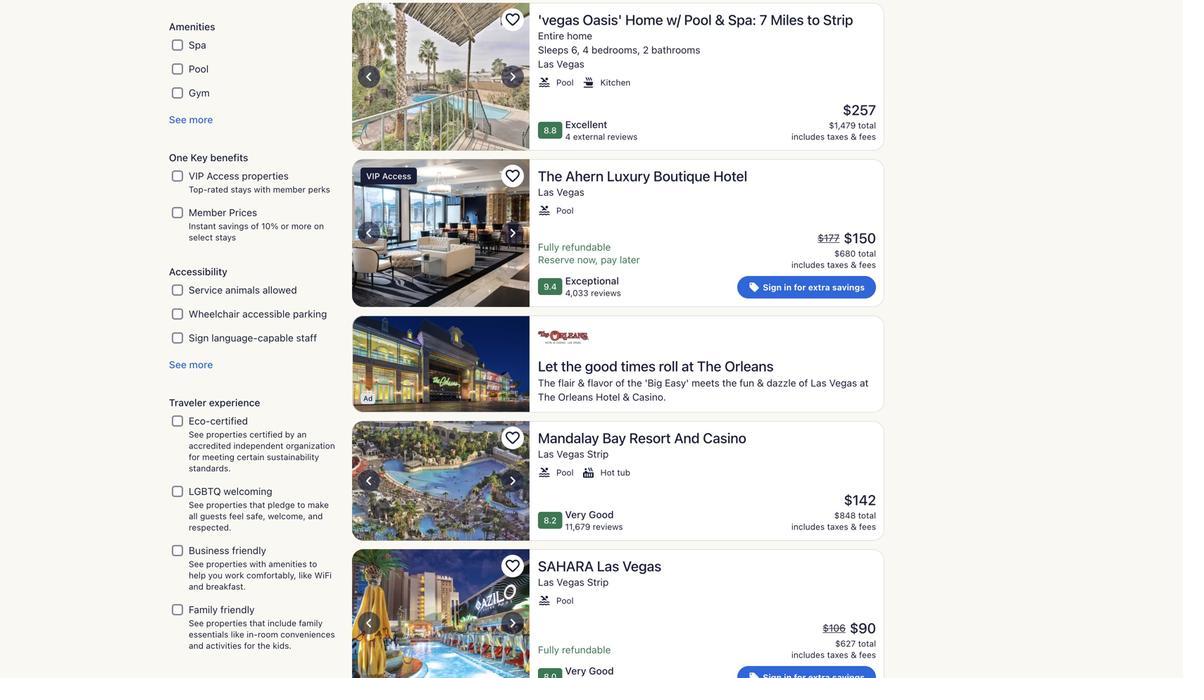 Task type: locate. For each thing, give the bounding box(es) containing it.
fully for fully refundable
[[538, 644, 559, 656]]

small image
[[538, 76, 551, 89], [582, 76, 595, 89], [582, 466, 595, 479], [538, 594, 551, 607]]

1 includes from the top
[[792, 132, 825, 142]]

1 vertical spatial leading image
[[749, 672, 760, 678]]

accessible
[[242, 308, 290, 320]]

0 horizontal spatial 4
[[565, 132, 571, 142]]

see down eco- in the left bottom of the page
[[189, 430, 204, 440]]

0 vertical spatial that
[[249, 500, 265, 510]]

see inside "business friendly see properties with amenities to help you work comfortably, like wifi and breakfast."
[[189, 559, 204, 569]]

see inside 'eco-certified see properties certified by an accredited independent organization for meeting certain sustainability standards.'
[[189, 430, 204, 440]]

1 vertical spatial savings
[[832, 282, 865, 292]]

0 vertical spatial orleans
[[725, 358, 774, 374]]

certain
[[237, 452, 264, 462]]

sign language-capable staff
[[189, 332, 317, 344]]

1 vertical spatial with
[[249, 559, 266, 569]]

2 vertical spatial for
[[244, 641, 255, 651]]

1 small image from the top
[[538, 204, 551, 217]]

pool image for mandalay
[[352, 421, 530, 541]]

1 vertical spatial friendly
[[220, 604, 255, 616]]

refundable
[[562, 241, 611, 253], [562, 644, 611, 656]]

good down fully refundable
[[589, 665, 614, 677]]

accessibility
[[169, 266, 227, 278]]

2 includes from the top
[[792, 260, 825, 270]]

2 vertical spatial reviews
[[593, 522, 623, 532]]

orleans down flair
[[558, 391, 593, 403]]

4 taxes from the top
[[827, 650, 848, 660]]

2 vertical spatial strip
[[587, 576, 609, 588]]

family
[[189, 604, 218, 616]]

vegas inside mandalay bay resort and casino las vegas strip
[[557, 448, 584, 460]]

eco-
[[189, 415, 210, 427]]

see more up traveler
[[169, 359, 213, 371]]

total down $150
[[858, 249, 876, 258]]

top-
[[189, 185, 207, 194]]

to up wifi
[[309, 559, 317, 569]]

of right dazzle
[[799, 377, 808, 389]]

las down mandalay
[[538, 448, 554, 460]]

0 vertical spatial see more button
[[169, 113, 335, 126]]

hot tub
[[600, 468, 630, 477]]

very for very good 11,679 reviews
[[565, 509, 586, 520]]

fees down $142
[[859, 522, 876, 532]]

lgbtq welcoming see properties that pledge to make all guests feel safe, welcome, and respected.
[[189, 486, 329, 533]]

1 leading image from the top
[[749, 282, 760, 293]]

show next image for 'vegas oasis' home w/ pool & spa: 7 miles to strip image
[[504, 68, 521, 85]]

0 horizontal spatial to
[[297, 500, 305, 510]]

like left wifi
[[299, 571, 312, 580]]

see for eco-certified
[[189, 430, 204, 440]]

1 vertical spatial reviews
[[591, 288, 621, 298]]

more for service animals allowed
[[189, 359, 213, 371]]

0 horizontal spatial for
[[189, 452, 200, 462]]

with left "member"
[[254, 185, 271, 194]]

vip
[[189, 170, 204, 182], [366, 171, 380, 181]]

properties for lgbtq
[[206, 500, 247, 510]]

las inside mandalay bay resort and casino las vegas strip
[[538, 448, 554, 460]]

0 vertical spatial hotel
[[714, 168, 747, 184]]

good for very good 11,679 reviews
[[589, 509, 614, 520]]

2
[[643, 44, 649, 56]]

1 vertical spatial more
[[291, 221, 312, 231]]

now,
[[577, 254, 598, 266]]

1 vertical spatial for
[[189, 452, 200, 462]]

traveler
[[169, 397, 206, 409]]

friendly inside "business friendly see properties with amenities to help you work comfortably, like wifi and breakfast."
[[232, 545, 266, 556]]

4 includes from the top
[[792, 650, 825, 660]]

taxes inside $257 $1,479 total includes taxes & fees
[[827, 132, 848, 142]]

very down fully refundable
[[565, 665, 586, 677]]

0 vertical spatial and
[[308, 511, 323, 521]]

friendly inside family friendly see properties that include family essentials like in-room conveniences and activities for the kids.
[[220, 604, 255, 616]]

0 vertical spatial strip
[[823, 11, 853, 28]]

2 good from the top
[[589, 665, 614, 677]]

$1,479
[[829, 120, 856, 130]]

las inside 'vegas oasis' home w/ pool & spa: 7 miles to strip entire home sleeps 6, 4 bedrooms, 2 bathrooms las vegas
[[538, 58, 554, 70]]

to inside 'vegas oasis' home w/ pool & spa: 7 miles to strip entire home sleeps 6, 4 bedrooms, 2 bathrooms las vegas
[[807, 11, 820, 28]]

0 horizontal spatial savings
[[218, 221, 249, 231]]

small image left hot
[[582, 466, 595, 479]]

0 vertical spatial very
[[565, 509, 586, 520]]

conveniences
[[280, 630, 335, 640]]

the down times
[[627, 377, 642, 389]]

$627
[[835, 639, 856, 649]]

0 vertical spatial refundable
[[562, 241, 611, 253]]

properties up "member"
[[242, 170, 289, 182]]

vegas down mandalay
[[557, 448, 584, 460]]

vegas inside the let the good times roll at the orleans the flair & flavor of the 'big easy' meets the fun & dazzle of las vegas at the orleans hotel & casino.
[[829, 377, 857, 389]]

pool down 6,
[[556, 77, 574, 87]]

lgbtq
[[189, 486, 221, 497]]

make
[[308, 500, 329, 510]]

4 right 6,
[[583, 44, 589, 56]]

good up 11,679
[[589, 509, 614, 520]]

exceptional 4,033 reviews
[[565, 275, 621, 298]]

0 vertical spatial good
[[589, 509, 614, 520]]

that up in-
[[249, 618, 265, 628]]

properties for eco-
[[206, 430, 247, 440]]

$106 $90 $627 total includes taxes & fees
[[792, 620, 876, 660]]

vegas
[[557, 58, 584, 70], [557, 186, 584, 198], [829, 377, 857, 389], [557, 448, 584, 460], [623, 558, 662, 574], [557, 576, 584, 588]]

1 vertical spatial like
[[231, 630, 244, 640]]

0 vertical spatial reviews
[[607, 132, 638, 142]]

comfortably,
[[246, 571, 296, 580]]

to for welcoming
[[297, 500, 305, 510]]

stays up prices
[[231, 185, 252, 194]]

see more button down sign language-capable staff
[[169, 359, 335, 371]]

friendly
[[232, 545, 266, 556], [220, 604, 255, 616]]

friendly for business friendly
[[232, 545, 266, 556]]

includes inside $257 $1,479 total includes taxes & fees
[[792, 132, 825, 142]]

orleans up 'fun'
[[725, 358, 774, 374]]

0 vertical spatial to
[[807, 11, 820, 28]]

see up help
[[189, 559, 204, 569]]

strip up hot
[[587, 448, 609, 460]]

0 horizontal spatial at
[[682, 358, 694, 374]]

good for very good
[[589, 665, 614, 677]]

interior image
[[352, 3, 530, 151]]

10%
[[261, 221, 278, 231]]

1 horizontal spatial orleans
[[725, 358, 774, 374]]

advertisement image
[[352, 316, 530, 413]]

small image
[[538, 204, 551, 217], [538, 466, 551, 479]]

1 see more button from the top
[[169, 113, 335, 126]]

and
[[308, 511, 323, 521], [189, 582, 204, 592], [189, 641, 204, 651]]

fees down $150
[[859, 260, 876, 270]]

boutique
[[654, 168, 710, 184]]

organization
[[286, 441, 335, 451]]

1 vertical spatial pool image
[[352, 549, 530, 678]]

0 vertical spatial friendly
[[232, 545, 266, 556]]

0 vertical spatial pool image
[[352, 421, 530, 541]]

1 vertical spatial see more button
[[169, 359, 335, 371]]

stays inside member prices instant savings of 10% or more on select stays
[[215, 233, 236, 242]]

that inside family friendly see properties that include family essentials like in-room conveniences and activities for the kids.
[[249, 618, 265, 628]]

1 horizontal spatial at
[[860, 377, 869, 389]]

reviews right 11,679
[[593, 522, 623, 532]]

safe,
[[246, 511, 265, 521]]

that for welcoming
[[249, 500, 265, 510]]

properties up feel
[[206, 500, 247, 510]]

the inside the ahern luxury boutique hotel las vegas
[[538, 168, 562, 184]]

0 horizontal spatial sign
[[189, 332, 209, 344]]

0 vertical spatial fully
[[538, 241, 559, 253]]

0 vertical spatial sign
[[763, 282, 782, 292]]

more for spa
[[189, 114, 213, 125]]

properties inside family friendly see properties that include family essentials like in-room conveniences and activities for the kids.
[[206, 618, 247, 628]]

the left 'fun'
[[722, 377, 737, 389]]

very up 11,679
[[565, 509, 586, 520]]

Save SAHARA Las Vegas to a trip checkbox
[[501, 555, 524, 577]]

vip access
[[366, 171, 411, 181]]

1 horizontal spatial sign
[[763, 282, 782, 292]]

total down $142
[[858, 511, 876, 520]]

see inside lgbtq welcoming see properties that pledge to make all guests feel safe, welcome, and respected.
[[189, 500, 204, 510]]

1 horizontal spatial certified
[[249, 430, 283, 440]]

for right in
[[794, 282, 806, 292]]

las inside the ahern luxury boutique hotel las vegas
[[538, 186, 554, 198]]

hotel down flavor
[[596, 391, 620, 403]]

1 vertical spatial see more
[[169, 359, 213, 371]]

for down in-
[[244, 641, 255, 651]]

las down sleeps
[[538, 58, 554, 70]]

traveler experience
[[169, 397, 260, 409]]

to right miles
[[807, 11, 820, 28]]

las right dazzle
[[811, 377, 827, 389]]

las right save the ahern luxury boutique hotel to a trip checkbox
[[538, 186, 554, 198]]

1 vertical spatial sign
[[189, 332, 209, 344]]

4
[[583, 44, 589, 56], [565, 132, 571, 142]]

'vegas oasis' home w/ pool & spa: 7 miles to strip entire home sleeps 6, 4 bedrooms, 2 bathrooms las vegas
[[538, 11, 853, 70]]

at
[[682, 358, 694, 374], [860, 377, 869, 389]]

certified down "experience"
[[210, 415, 248, 427]]

and down help
[[189, 582, 204, 592]]

2 leading image from the top
[[749, 672, 760, 678]]

properties inside 'eco-certified see properties certified by an accredited independent organization for meeting certain sustainability standards.'
[[206, 430, 247, 440]]

0 horizontal spatial like
[[231, 630, 244, 640]]

of right flavor
[[616, 377, 625, 389]]

0 vertical spatial see more
[[169, 114, 213, 125]]

2 fully from the top
[[538, 644, 559, 656]]

of inside member prices instant savings of 10% or more on select stays
[[251, 221, 259, 231]]

friendly down breakfast.
[[220, 604, 255, 616]]

1 vertical spatial hotel
[[596, 391, 620, 403]]

1 vertical spatial orleans
[[558, 391, 593, 403]]

savings
[[218, 221, 249, 231], [832, 282, 865, 292]]

total inside $142 $848 total includes taxes & fees
[[858, 511, 876, 520]]

0 horizontal spatial hotel
[[596, 391, 620, 403]]

prices
[[229, 207, 257, 218]]

1 vertical spatial at
[[860, 377, 869, 389]]

properties
[[242, 170, 289, 182], [206, 430, 247, 440], [206, 500, 247, 510], [206, 559, 247, 569], [206, 618, 247, 628]]

2 horizontal spatial to
[[807, 11, 820, 28]]

work
[[225, 571, 244, 580]]

$90
[[850, 620, 876, 636]]

0 horizontal spatial certified
[[210, 415, 248, 427]]

0 vertical spatial like
[[299, 571, 312, 580]]

savings down prices
[[218, 221, 249, 231]]

reviews inside exceptional 4,033 reviews
[[591, 288, 621, 298]]

0 vertical spatial with
[[254, 185, 271, 194]]

0 vertical spatial for
[[794, 282, 806, 292]]

0 vertical spatial more
[[189, 114, 213, 125]]

that inside lgbtq welcoming see properties that pledge to make all guests feel safe, welcome, and respected.
[[249, 500, 265, 510]]

1 vertical spatial good
[[589, 665, 614, 677]]

with
[[254, 185, 271, 194], [249, 559, 266, 569]]

see more down gym
[[169, 114, 213, 125]]

vip up top-
[[189, 170, 204, 182]]

0 vertical spatial small image
[[538, 204, 551, 217]]

1 horizontal spatial 4
[[583, 44, 589, 56]]

to inside "business friendly see properties with amenities to help you work comfortably, like wifi and breakfast."
[[309, 559, 317, 569]]

0 vertical spatial stays
[[231, 185, 252, 194]]

strip
[[823, 11, 853, 28], [587, 448, 609, 460], [587, 576, 609, 588]]

& left spa:
[[715, 11, 725, 28]]

more down gym
[[189, 114, 213, 125]]

0 horizontal spatial of
[[251, 221, 259, 231]]

and inside family friendly see properties that include family essentials like in-room conveniences and activities for the kids.
[[189, 641, 204, 651]]

2 see more from the top
[[169, 359, 213, 371]]

3 taxes from the top
[[827, 522, 848, 532]]

and down make on the left
[[308, 511, 323, 521]]

wifi
[[314, 571, 332, 580]]

show previous image for mandalay bay resort and casino image
[[361, 473, 377, 489]]

2 fees from the top
[[859, 260, 876, 270]]

3 fees from the top
[[859, 522, 876, 532]]

Save 'vegas Oasis' Home w/ Pool & Spa: 7 Miles to Strip to a trip checkbox
[[501, 8, 524, 31]]

to left make on the left
[[297, 500, 305, 510]]

sahara
[[538, 558, 594, 574]]

1 horizontal spatial savings
[[832, 282, 865, 292]]

fees down $90
[[859, 650, 876, 660]]

1 taxes from the top
[[827, 132, 848, 142]]

see inside family friendly see properties that include family essentials like in-room conveniences and activities for the kids.
[[189, 618, 204, 628]]

properties up "essentials" at the bottom left of page
[[206, 618, 247, 628]]

pool image for sahara
[[352, 549, 530, 678]]

1 total from the top
[[858, 120, 876, 130]]

1 vertical spatial that
[[249, 618, 265, 628]]

0 vertical spatial leading image
[[749, 282, 760, 293]]

properties inside lgbtq welcoming see properties that pledge to make all guests feel safe, welcome, and respected.
[[206, 500, 247, 510]]

1 vertical spatial stays
[[215, 233, 236, 242]]

pool inside 'vegas oasis' home w/ pool & spa: 7 miles to strip entire home sleeps 6, 4 bedrooms, 2 bathrooms las vegas
[[684, 11, 712, 28]]

total down $90
[[858, 639, 876, 649]]

2 vertical spatial more
[[189, 359, 213, 371]]

more right or
[[291, 221, 312, 231]]

1 very from the top
[[565, 509, 586, 520]]

to inside lgbtq welcoming see properties that pledge to make all guests feel safe, welcome, and respected.
[[297, 500, 305, 510]]

pool image
[[352, 421, 530, 541], [352, 549, 530, 678]]

fully inside fully refundable reserve now, pay later
[[538, 241, 559, 253]]

sign down wheelchair
[[189, 332, 209, 344]]

1 fully from the top
[[538, 241, 559, 253]]

taxes down $1,479
[[827, 132, 848, 142]]

certified up independent
[[249, 430, 283, 440]]

4 fees from the top
[[859, 650, 876, 660]]

hot
[[600, 468, 615, 477]]

see down family
[[189, 618, 204, 628]]

1 vertical spatial 4
[[565, 132, 571, 142]]

2 small image from the top
[[538, 466, 551, 479]]

casino
[[703, 430, 746, 446]]

vegas down ahern
[[557, 186, 584, 198]]

small image up reserve
[[538, 204, 551, 217]]

1 good from the top
[[589, 509, 614, 520]]

1 refundable from the top
[[562, 241, 611, 253]]

show next image for the ahern luxury boutique hotel image
[[504, 225, 521, 242]]

activities
[[206, 641, 242, 651]]

$150
[[844, 230, 876, 246]]

1 vertical spatial strip
[[587, 448, 609, 460]]

2 refundable from the top
[[562, 644, 611, 656]]

show previous image for the ahern luxury boutique hotel image
[[361, 225, 377, 242]]

2 see more button from the top
[[169, 359, 335, 371]]

taxes down $680 on the top
[[827, 260, 848, 270]]

sign in for extra savings
[[763, 282, 865, 292]]

hotel inside the ahern luxury boutique hotel las vegas
[[714, 168, 747, 184]]

2 total from the top
[[858, 249, 876, 258]]

0 vertical spatial savings
[[218, 221, 249, 231]]

$142 $848 total includes taxes & fees
[[792, 492, 876, 532]]

& down $1,479
[[851, 132, 857, 142]]

0 horizontal spatial vip
[[189, 170, 204, 182]]

to
[[807, 11, 820, 28], [297, 500, 305, 510], [309, 559, 317, 569]]

excellent 4 external reviews
[[565, 119, 638, 142]]

see for business friendly
[[189, 559, 204, 569]]

4 right 8.8
[[565, 132, 571, 142]]

total inside $177 $150 $680 total includes taxes & fees
[[858, 249, 876, 258]]

refundable up very good
[[562, 644, 611, 656]]

stays
[[231, 185, 252, 194], [215, 233, 236, 242]]

refundable inside fully refundable reserve now, pay later
[[562, 241, 611, 253]]

taxes
[[827, 132, 848, 142], [827, 260, 848, 270], [827, 522, 848, 532], [827, 650, 848, 660]]

reviews for mandalay bay resort and casino
[[593, 522, 623, 532]]

vegas down 6,
[[557, 58, 584, 70]]

1 horizontal spatial to
[[309, 559, 317, 569]]

reviews inside very good 11,679 reviews
[[593, 522, 623, 532]]

1 vertical spatial small image
[[538, 466, 551, 479]]

1 see more from the top
[[169, 114, 213, 125]]

leading image inside sign in for extra savings link
[[749, 282, 760, 293]]

includes inside $106 $90 $627 total includes taxes & fees
[[792, 650, 825, 660]]

flair
[[558, 377, 575, 389]]

'vegas
[[538, 11, 579, 28]]

4 inside excellent 4 external reviews
[[565, 132, 571, 142]]

vegas down very good 11,679 reviews
[[623, 558, 662, 574]]

1 fees from the top
[[859, 132, 876, 142]]

1 horizontal spatial like
[[299, 571, 312, 580]]

very good
[[565, 665, 614, 677]]

taxes inside $177 $150 $680 total includes taxes & fees
[[827, 260, 848, 270]]

friendly up work
[[232, 545, 266, 556]]

& down $848
[[851, 522, 857, 532]]

1 vertical spatial very
[[565, 665, 586, 677]]

and down "essentials" at the bottom left of page
[[189, 641, 204, 651]]

properties up accredited
[[206, 430, 247, 440]]

1 horizontal spatial hotel
[[714, 168, 747, 184]]

very good 11,679 reviews
[[565, 509, 623, 532]]

properties inside "business friendly see properties with amenities to help you work comfortably, like wifi and breakfast."
[[206, 559, 247, 569]]

reviews inside excellent 4 external reviews
[[607, 132, 638, 142]]

1 vertical spatial and
[[189, 582, 204, 592]]

for
[[794, 282, 806, 292], [189, 452, 200, 462], [244, 641, 255, 651]]

0 vertical spatial 4
[[583, 44, 589, 56]]

of left 10%
[[251, 221, 259, 231]]

the
[[561, 358, 582, 374], [627, 377, 642, 389], [722, 377, 737, 389], [257, 641, 270, 651]]

see more button up benefits
[[169, 113, 335, 126]]

vegas inside 'vegas oasis' home w/ pool & spa: 7 miles to strip entire home sleeps 6, 4 bedrooms, 2 bathrooms las vegas
[[557, 58, 584, 70]]

1 horizontal spatial access
[[382, 171, 411, 181]]

vip inside vip access properties top-rated stays with member perks
[[189, 170, 204, 182]]

1 vertical spatial to
[[297, 500, 305, 510]]

good inside very good 11,679 reviews
[[589, 509, 614, 520]]

more
[[189, 114, 213, 125], [291, 221, 312, 231], [189, 359, 213, 371]]

taxes down the $627
[[827, 650, 848, 660]]

2 horizontal spatial for
[[794, 282, 806, 292]]

let
[[538, 358, 558, 374]]

3 includes from the top
[[792, 522, 825, 532]]

0 horizontal spatial access
[[207, 170, 239, 182]]

2 very from the top
[[565, 665, 586, 677]]

refundable up now,
[[562, 241, 611, 253]]

fees inside $142 $848 total includes taxes & fees
[[859, 522, 876, 532]]

reviews right external
[[607, 132, 638, 142]]

select
[[189, 233, 213, 242]]

on
[[314, 221, 324, 231]]

friendly for family friendly
[[220, 604, 255, 616]]

1 that from the top
[[249, 500, 265, 510]]

2 vertical spatial and
[[189, 641, 204, 651]]

& down $680 on the top
[[851, 260, 857, 270]]

and inside "business friendly see properties with amenities to help you work comfortably, like wifi and breakfast."
[[189, 582, 204, 592]]

2 vertical spatial to
[[309, 559, 317, 569]]

0 vertical spatial at
[[682, 358, 694, 374]]

see up all on the left bottom of page
[[189, 500, 204, 510]]

the
[[538, 168, 562, 184], [697, 358, 721, 374], [538, 377, 555, 389], [538, 391, 555, 403]]

4 total from the top
[[858, 639, 876, 649]]

reviews down exceptional
[[591, 288, 621, 298]]

2 pool image from the top
[[352, 549, 530, 678]]

1 pool image from the top
[[352, 421, 530, 541]]

1 vertical spatial refundable
[[562, 644, 611, 656]]

Save Mandalay Bay Resort And Casino to a trip checkbox
[[501, 427, 524, 449]]

1 horizontal spatial vip
[[366, 171, 380, 181]]

and inside lgbtq welcoming see properties that pledge to make all guests feel safe, welcome, and respected.
[[308, 511, 323, 521]]

small image right the show next image for mandalay bay resort and casino
[[538, 466, 551, 479]]

leading image for $150
[[749, 282, 760, 293]]

leading image for $90
[[749, 672, 760, 678]]

dazzle
[[767, 377, 796, 389]]

vip for vip access properties top-rated stays with member perks
[[189, 170, 204, 182]]

an
[[297, 430, 307, 440]]

strip right miles
[[823, 11, 853, 28]]

sign for sign in for extra savings
[[763, 282, 782, 292]]

parking
[[293, 308, 327, 320]]

and for lgbtq welcoming
[[308, 511, 323, 521]]

strip down sahara
[[587, 576, 609, 588]]

bedrooms,
[[592, 44, 640, 56]]

2 that from the top
[[249, 618, 265, 628]]

sign left in
[[763, 282, 782, 292]]

for up standards.
[[189, 452, 200, 462]]

includes inside $177 $150 $680 total includes taxes & fees
[[792, 260, 825, 270]]

like
[[299, 571, 312, 580], [231, 630, 244, 640]]

stays right the select
[[215, 233, 236, 242]]

guests
[[200, 511, 227, 521]]

see more button
[[169, 113, 335, 126], [169, 359, 335, 371]]

1 vertical spatial fully
[[538, 644, 559, 656]]

see more
[[169, 114, 213, 125], [169, 359, 213, 371]]

2 taxes from the top
[[827, 260, 848, 270]]

access inside vip access properties top-rated stays with member perks
[[207, 170, 239, 182]]

for inside family friendly see properties that include family essentials like in-room conveniences and activities for the kids.
[[244, 641, 255, 651]]

the down room
[[257, 641, 270, 651]]

show next image for mandalay bay resort and casino image
[[504, 473, 521, 489]]

3 total from the top
[[858, 511, 876, 520]]

properties for business
[[206, 559, 247, 569]]

very inside very good 11,679 reviews
[[565, 509, 586, 520]]

1 horizontal spatial for
[[244, 641, 255, 651]]

hotel right boutique
[[714, 168, 747, 184]]

like left in-
[[231, 630, 244, 640]]

leading image
[[749, 282, 760, 293], [749, 672, 760, 678]]

fully refundable reserve now, pay later
[[538, 241, 640, 266]]



Task type: describe. For each thing, give the bounding box(es) containing it.
las right sahara
[[597, 558, 619, 574]]

las inside the let the good times roll at the orleans the flair & flavor of the 'big easy' meets the fun & dazzle of las vegas at the orleans hotel & casino.
[[811, 377, 827, 389]]

meeting
[[202, 452, 234, 462]]

gym
[[189, 87, 210, 99]]

4 inside 'vegas oasis' home w/ pool & spa: 7 miles to strip entire home sleeps 6, 4 bedrooms, 2 bathrooms las vegas
[[583, 44, 589, 56]]

& inside $177 $150 $680 total includes taxes & fees
[[851, 260, 857, 270]]

with inside "business friendly see properties with amenities to help you work comfortably, like wifi and breakfast."
[[249, 559, 266, 569]]

excellent
[[565, 119, 607, 130]]

external
[[573, 132, 605, 142]]

pledge
[[268, 500, 295, 510]]

& inside $257 $1,479 total includes taxes & fees
[[851, 132, 857, 142]]

see up one
[[169, 114, 187, 125]]

all
[[189, 511, 198, 521]]

1 vertical spatial certified
[[249, 430, 283, 440]]

amenities
[[269, 559, 307, 569]]

in
[[784, 282, 792, 292]]

accredited
[[189, 441, 231, 451]]

instant
[[189, 221, 216, 231]]

$848
[[834, 511, 856, 520]]

respected.
[[189, 523, 231, 533]]

animals
[[225, 284, 260, 296]]

member
[[189, 207, 226, 218]]

like inside family friendly see properties that include family essentials like in-room conveniences and activities for the kids.
[[231, 630, 244, 640]]

essentials
[[189, 630, 228, 640]]

properties inside vip access properties top-rated stays with member perks
[[242, 170, 289, 182]]

refundable for fully refundable
[[562, 644, 611, 656]]

see more for gym
[[169, 114, 213, 125]]

pool down ahern
[[556, 206, 574, 216]]

& inside 'vegas oasis' home w/ pool & spa: 7 miles to strip entire home sleeps 6, 4 bedrooms, 2 bathrooms las vegas
[[715, 11, 725, 28]]

that for friendly
[[249, 618, 265, 628]]

rated
[[207, 185, 228, 194]]

vegas inside the ahern luxury boutique hotel las vegas
[[557, 186, 584, 198]]

small image right show next image for 'vegas oasis' home w/ pool & spa: 7 miles to strip
[[538, 76, 551, 89]]

flavor
[[587, 377, 613, 389]]

business
[[189, 545, 229, 556]]

fees inside $257 $1,479 total includes taxes & fees
[[859, 132, 876, 142]]

in-
[[247, 630, 258, 640]]

by
[[285, 430, 295, 440]]

reviews for 'vegas oasis' home w/ pool & spa: 7 miles to strip
[[607, 132, 638, 142]]

strip inside 'vegas oasis' home w/ pool & spa: 7 miles to strip entire home sleeps 6, 4 bedrooms, 2 bathrooms las vegas
[[823, 11, 853, 28]]

access for vip access
[[382, 171, 411, 181]]

one
[[169, 152, 188, 163]]

vip for vip access
[[366, 171, 380, 181]]

kids.
[[273, 641, 292, 651]]

amenities
[[169, 21, 215, 32]]

$106
[[823, 622, 846, 634]]

tub
[[617, 468, 630, 477]]

later
[[620, 254, 640, 266]]

more inside member prices instant savings of 10% or more on select stays
[[291, 221, 312, 231]]

0 horizontal spatial orleans
[[558, 391, 593, 403]]

oasis'
[[583, 11, 622, 28]]

pool down sahara
[[556, 596, 574, 606]]

service
[[189, 284, 223, 296]]

mandalay bay resort and casino las vegas strip
[[538, 430, 746, 460]]

& inside $106 $90 $627 total includes taxes & fees
[[851, 650, 857, 660]]

show next image for sahara las vegas image
[[504, 615, 521, 632]]

& inside $142 $848 total includes taxes & fees
[[851, 522, 857, 532]]

las down sahara
[[538, 576, 554, 588]]

extra
[[808, 282, 830, 292]]

one key benefits
[[169, 152, 248, 163]]

very for very good
[[565, 665, 586, 677]]

good
[[585, 358, 618, 374]]

like inside "business friendly see properties with amenities to help you work comfortably, like wifi and breakfast."
[[299, 571, 312, 580]]

member
[[273, 185, 306, 194]]

bay
[[602, 430, 626, 446]]

to for friendly
[[309, 559, 317, 569]]

fees inside $177 $150 $680 total includes taxes & fees
[[859, 260, 876, 270]]

service animals allowed
[[189, 284, 297, 296]]

home
[[567, 30, 592, 42]]

allowed
[[263, 284, 297, 296]]

total inside $106 $90 $627 total includes taxes & fees
[[858, 639, 876, 649]]

language-
[[211, 332, 258, 344]]

strip inside mandalay bay resort and casino las vegas strip
[[587, 448, 609, 460]]

and for business friendly
[[189, 582, 204, 592]]

stays inside vip access properties top-rated stays with member perks
[[231, 185, 252, 194]]

properties for family
[[206, 618, 247, 628]]

show previous image for sahara las vegas image
[[361, 615, 377, 632]]

small image left kitchen at the right of page
[[582, 76, 595, 89]]

the ahern luxury boutique hotel las vegas
[[538, 168, 747, 198]]

access for vip access properties top-rated stays with member perks
[[207, 170, 239, 182]]

breakfast.
[[206, 582, 246, 592]]

reserve
[[538, 254, 575, 266]]

the up flair
[[561, 358, 582, 374]]

$257 $1,479 total includes taxes & fees
[[792, 101, 876, 142]]

meets
[[692, 377, 720, 389]]

lobby lounge image
[[352, 159, 530, 307]]

times
[[621, 358, 656, 374]]

total inside $257 $1,479 total includes taxes & fees
[[858, 120, 876, 130]]

$680
[[834, 249, 856, 258]]

vegas down sahara
[[557, 576, 584, 588]]

& right 'fun'
[[757, 377, 764, 389]]

strip inside sahara las vegas las vegas strip
[[587, 576, 609, 588]]

$177 $150 $680 total includes taxes & fees
[[792, 230, 876, 270]]

see more button for gym
[[169, 113, 335, 126]]

let the good times roll at the orleans the flair & flavor of the 'big easy' meets the fun & dazzle of las vegas at the orleans hotel & casino.
[[538, 358, 869, 403]]

family
[[299, 618, 323, 628]]

includes inside $142 $848 total includes taxes & fees
[[792, 522, 825, 532]]

see for family friendly
[[189, 618, 204, 628]]

1 horizontal spatial of
[[616, 377, 625, 389]]

see for lgbtq welcoming
[[189, 500, 204, 510]]

taxes inside $142 $848 total includes taxes & fees
[[827, 522, 848, 532]]

pool down mandalay
[[556, 468, 574, 477]]

see up traveler
[[169, 359, 187, 371]]

hotel inside the let the good times roll at the orleans the flair & flavor of the 'big easy' meets the fun & dazzle of las vegas at the orleans hotel & casino.
[[596, 391, 620, 403]]

refundable for fully refundable reserve now, pay later
[[562, 241, 611, 253]]

the inside family friendly see properties that include family essentials like in-room conveniences and activities for the kids.
[[257, 641, 270, 651]]

show previous image for 'vegas oasis' home w/ pool & spa: 7 miles to strip image
[[361, 68, 377, 85]]

sleeps
[[538, 44, 569, 56]]

fees inside $106 $90 $627 total includes taxes & fees
[[859, 650, 876, 660]]

11,679
[[565, 522, 590, 532]]

$142
[[844, 492, 876, 508]]

pool up gym
[[189, 63, 209, 75]]

taxes inside $106 $90 $627 total includes taxes & fees
[[827, 650, 848, 660]]

welcome,
[[268, 511, 306, 521]]

casino.
[[632, 391, 666, 403]]

help
[[189, 571, 206, 580]]

feel
[[229, 511, 244, 521]]

8.8
[[544, 125, 557, 135]]

key
[[191, 152, 208, 163]]

see more for sign language-capable staff
[[169, 359, 213, 371]]

home
[[625, 11, 663, 28]]

mandalay
[[538, 430, 599, 446]]

Save The Ahern Luxury Boutique Hotel to a trip checkbox
[[501, 165, 524, 187]]

fully for fully refundable reserve now, pay later
[[538, 241, 559, 253]]

for inside 'eco-certified see properties certified by an accredited independent organization for meeting certain sustainability standards.'
[[189, 452, 200, 462]]

2 horizontal spatial of
[[799, 377, 808, 389]]

fun
[[740, 377, 754, 389]]

spa
[[189, 39, 206, 51]]

pay
[[601, 254, 617, 266]]

room
[[258, 630, 278, 640]]

with inside vip access properties top-rated stays with member perks
[[254, 185, 271, 194]]

standards.
[[189, 464, 231, 473]]

fully refundable
[[538, 644, 611, 656]]

& right flair
[[578, 377, 585, 389]]

entire
[[538, 30, 564, 42]]

savings inside member prices instant savings of 10% or more on select stays
[[218, 221, 249, 231]]

wheelchair accessible parking
[[189, 308, 327, 320]]

8.2
[[544, 516, 557, 525]]

w/
[[666, 11, 681, 28]]

member prices instant savings of 10% or more on select stays
[[189, 207, 324, 242]]

0 vertical spatial certified
[[210, 415, 248, 427]]

see more button for sign language-capable staff
[[169, 359, 335, 371]]

include
[[268, 618, 296, 628]]

exceptional
[[565, 275, 619, 287]]

sign for sign language-capable staff
[[189, 332, 209, 344]]

spa:
[[728, 11, 756, 28]]

small image down sahara
[[538, 594, 551, 607]]

& left casino.
[[623, 391, 630, 403]]

sustainability
[[267, 452, 319, 462]]

or
[[281, 221, 289, 231]]

benefits
[[210, 152, 248, 163]]



Task type: vqa. For each thing, say whether or not it's contained in the screenshot.


